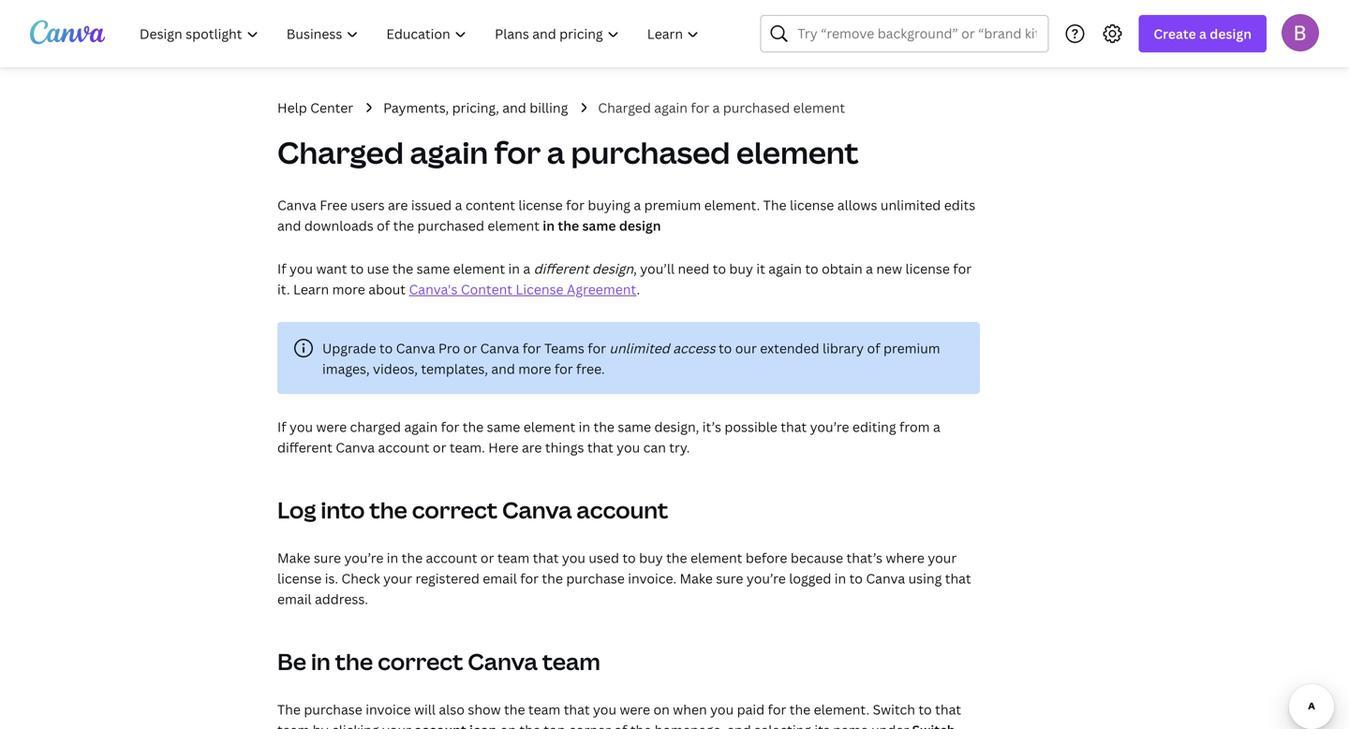 Task type: vqa. For each thing, say whether or not it's contained in the screenshot.
the top 'more'
yes



Task type: locate. For each thing, give the bounding box(es) containing it.
that
[[781, 418, 807, 436], [587, 439, 613, 457], [533, 549, 559, 567], [945, 570, 971, 588], [564, 701, 590, 719], [935, 701, 961, 719]]

1 vertical spatial different
[[277, 439, 332, 457]]

0 vertical spatial sure
[[314, 549, 341, 567]]

0 vertical spatial email
[[483, 570, 517, 588]]

team down log into the correct canva account
[[497, 549, 530, 567]]

1 vertical spatial element.
[[814, 701, 870, 719]]

different up log on the left bottom of page
[[277, 439, 332, 457]]

1 horizontal spatial were
[[620, 701, 650, 719]]

2 vertical spatial your
[[382, 722, 411, 730]]

same up canva's
[[417, 260, 450, 278]]

0 horizontal spatial make
[[277, 549, 310, 567]]

, you'll need to buy it again to obtain a new license for it. learn more about
[[277, 260, 972, 298]]

a inside charged again for a purchased element link
[[713, 99, 720, 117]]

are right here at the bottom of the page
[[522, 439, 542, 457]]

element. left the switch
[[814, 701, 870, 719]]

allows
[[837, 196, 877, 214]]

sure up is.
[[314, 549, 341, 567]]

correct
[[412, 495, 498, 526], [378, 647, 463, 677]]

canva up 'show'
[[468, 647, 538, 677]]

free.
[[576, 360, 605, 378]]

1 horizontal spatial premium
[[883, 340, 940, 357]]

create a design
[[1154, 25, 1252, 43]]

want
[[316, 260, 347, 278]]

if up it. on the top left
[[277, 260, 286, 278]]

license left is.
[[277, 570, 322, 588]]

log
[[277, 495, 316, 526]]

for inside , you'll need to buy it again to obtain a new license for it. learn more about
[[953, 260, 972, 278]]

1 vertical spatial sure
[[716, 570, 743, 588]]

1 horizontal spatial different
[[534, 260, 589, 278]]

premium right buying
[[644, 196, 701, 214]]

0 horizontal spatial purchase
[[304, 701, 362, 719]]

charged down center
[[277, 132, 404, 173]]

0 vertical spatial buy
[[729, 260, 753, 278]]

1 horizontal spatial you're
[[747, 570, 786, 588]]

1 vertical spatial were
[[620, 701, 650, 719]]

canva
[[277, 196, 317, 214], [396, 340, 435, 357], [480, 340, 519, 357], [336, 439, 375, 457], [502, 495, 572, 526], [866, 570, 905, 588], [468, 647, 538, 677]]

buy
[[729, 260, 753, 278], [639, 549, 663, 567]]

1 vertical spatial and
[[277, 217, 301, 235]]

issued
[[411, 196, 452, 214]]

of right library on the right top of page
[[867, 340, 880, 357]]

2 vertical spatial account
[[426, 549, 477, 567]]

you're down before
[[747, 570, 786, 588]]

account inside if you were charged again for the same element in the same design, it's possible that you're editing from a different canva account or team. here are things that you can try.
[[378, 439, 430, 457]]

templates,
[[421, 360, 488, 378]]

1 vertical spatial or
[[433, 439, 446, 457]]

are right users
[[388, 196, 408, 214]]

1 horizontal spatial are
[[522, 439, 542, 457]]

element
[[793, 99, 845, 117], [736, 132, 859, 173], [488, 217, 540, 235], [453, 260, 505, 278], [523, 418, 575, 436], [690, 549, 742, 567]]

canva's content license agreement .
[[409, 281, 640, 298]]

it.
[[277, 281, 290, 298]]

1 vertical spatial correct
[[378, 647, 463, 677]]

make right invoice.
[[680, 570, 713, 588]]

were left 'on'
[[620, 701, 650, 719]]

the purchase invoice will also show the team that you were on when you paid for the element. switch to that team by clicking your
[[277, 701, 961, 730]]

0 vertical spatial account
[[378, 439, 430, 457]]

0 horizontal spatial email
[[277, 591, 312, 609]]

2 if from the top
[[277, 418, 286, 436]]

content
[[465, 196, 515, 214]]

canva inside canva free users are issued a content license for buying a premium element. the license allows unlimited edits and downloads of the purchased element
[[277, 196, 317, 214]]

2 vertical spatial purchased
[[417, 217, 484, 235]]

from
[[899, 418, 930, 436]]

0 horizontal spatial premium
[[644, 196, 701, 214]]

1 horizontal spatial the
[[763, 196, 787, 214]]

edits
[[944, 196, 975, 214]]

0 vertical spatial premium
[[644, 196, 701, 214]]

editing
[[853, 418, 896, 436]]

more down want
[[332, 281, 365, 298]]

canva up templates,
[[480, 340, 519, 357]]

your right check
[[383, 570, 412, 588]]

correct down team.
[[412, 495, 498, 526]]

you left used
[[562, 549, 586, 567]]

different
[[534, 260, 589, 278], [277, 439, 332, 457]]

1 vertical spatial if
[[277, 418, 286, 436]]

of inside to our extended library of premium images, videos, templates, and more for free.
[[867, 340, 880, 357]]

help
[[277, 99, 307, 117]]

0 horizontal spatial sure
[[314, 549, 341, 567]]

license inside make sure you're in the account or team that you used to buy the element before because that's where your license is. check your registered email for the purchase invoice. make sure you're logged in to canva using that email address.
[[277, 570, 322, 588]]

more down the upgrade to canva pro or canva for teams for unlimited access
[[518, 360, 551, 378]]

design up the agreement
[[592, 260, 633, 278]]

create
[[1154, 25, 1196, 43]]

top level navigation element
[[127, 15, 715, 52]]

your up using
[[928, 549, 957, 567]]

license
[[518, 196, 563, 214], [790, 196, 834, 214], [906, 260, 950, 278], [277, 570, 322, 588]]

purchase up "by" at left
[[304, 701, 362, 719]]

logged
[[789, 570, 831, 588]]

different up license
[[534, 260, 589, 278]]

0 vertical spatial different
[[534, 260, 589, 278]]

0 vertical spatial charged
[[598, 99, 651, 117]]

invoice
[[366, 701, 411, 719]]

buy inside make sure you're in the account or team that you used to buy the element before because that's where your license is. check your registered email for the purchase invoice. make sure you're logged in to canva using that email address.
[[639, 549, 663, 567]]

0 horizontal spatial unlimited
[[609, 340, 670, 357]]

to left use at the top of the page
[[350, 260, 364, 278]]

a inside create a design dropdown button
[[1199, 25, 1207, 43]]

1 horizontal spatial more
[[518, 360, 551, 378]]

can
[[643, 439, 666, 457]]

to left our on the top right of the page
[[719, 340, 732, 357]]

premium inside canva free users are issued a content license for buying a premium element. the license allows unlimited edits and downloads of the purchased element
[[644, 196, 701, 214]]

and left billing
[[502, 99, 526, 117]]

0 vertical spatial if
[[277, 260, 286, 278]]

1 if from the top
[[277, 260, 286, 278]]

correct up will on the left of the page
[[378, 647, 463, 677]]

charged
[[598, 99, 651, 117], [277, 132, 404, 173]]

the
[[393, 217, 414, 235], [558, 217, 579, 235], [392, 260, 413, 278], [463, 418, 484, 436], [593, 418, 615, 436], [369, 495, 407, 526], [402, 549, 423, 567], [666, 549, 687, 567], [542, 570, 563, 588], [335, 647, 373, 677], [504, 701, 525, 719], [790, 701, 811, 719]]

email right registered at the left
[[483, 570, 517, 588]]

or
[[463, 340, 477, 357], [433, 439, 446, 457], [481, 549, 494, 567]]

0 vertical spatial correct
[[412, 495, 498, 526]]

charged right billing
[[598, 99, 651, 117]]

or left team.
[[433, 439, 446, 457]]

of
[[377, 217, 390, 235], [867, 340, 880, 357]]

0 vertical spatial purchased
[[723, 99, 790, 117]]

the inside canva free users are issued a content license for buying a premium element. the license allows unlimited edits and downloads of the purchased element
[[763, 196, 787, 214]]

try.
[[669, 439, 690, 457]]

0 vertical spatial more
[[332, 281, 365, 298]]

make
[[277, 549, 310, 567], [680, 570, 713, 588]]

unlimited
[[881, 196, 941, 214], [609, 340, 670, 357]]

sure right invoice.
[[716, 570, 743, 588]]

premium right library on the right top of page
[[883, 340, 940, 357]]

more
[[332, 281, 365, 298], [518, 360, 551, 378]]

1 horizontal spatial of
[[867, 340, 880, 357]]

charged again for a purchased element
[[598, 99, 845, 117], [277, 132, 859, 173]]

1 vertical spatial purchase
[[304, 701, 362, 719]]

team right 'show'
[[528, 701, 561, 719]]

canva down the where
[[866, 570, 905, 588]]

you're
[[810, 418, 849, 436], [344, 549, 384, 567], [747, 570, 786, 588]]

content
[[461, 281, 512, 298]]

account for the
[[426, 549, 477, 567]]

0 horizontal spatial different
[[277, 439, 332, 457]]

canva left free
[[277, 196, 317, 214]]

be
[[277, 647, 306, 677]]

1 horizontal spatial element.
[[814, 701, 870, 719]]

2 vertical spatial you're
[[747, 570, 786, 588]]

2 vertical spatial and
[[491, 360, 515, 378]]

in
[[543, 217, 555, 235], [508, 260, 520, 278], [579, 418, 590, 436], [387, 549, 398, 567], [835, 570, 846, 588], [311, 647, 330, 677]]

the up it
[[763, 196, 787, 214]]

account for canva
[[577, 495, 668, 526]]

your down invoice
[[382, 722, 411, 730]]

buy left it
[[729, 260, 753, 278]]

account up registered at the left
[[426, 549, 477, 567]]

0 horizontal spatial were
[[316, 418, 347, 436]]

team
[[497, 549, 530, 567], [542, 647, 600, 677], [528, 701, 561, 719], [277, 722, 309, 730]]

pro
[[438, 340, 460, 357]]

1 vertical spatial buy
[[639, 549, 663, 567]]

2 horizontal spatial you're
[[810, 418, 849, 436]]

element. up it
[[704, 196, 760, 214]]

1 vertical spatial you're
[[344, 549, 384, 567]]

and left downloads
[[277, 217, 301, 235]]

here
[[488, 439, 519, 457]]

1 horizontal spatial buy
[[729, 260, 753, 278]]

of inside canva free users are issued a content license for buying a premium element. the license allows unlimited edits and downloads of the purchased element
[[377, 217, 390, 235]]

0 horizontal spatial are
[[388, 196, 408, 214]]

1 horizontal spatial unlimited
[[881, 196, 941, 214]]

help center
[[277, 99, 353, 117]]

1 vertical spatial more
[[518, 360, 551, 378]]

purchase inside the purchase invoice will also show the team that you were on when you paid for the element. switch to that team by clicking your
[[304, 701, 362, 719]]

you
[[290, 260, 313, 278], [290, 418, 313, 436], [617, 439, 640, 457], [562, 549, 586, 567], [593, 701, 617, 719], [710, 701, 734, 719]]

or right pro
[[463, 340, 477, 357]]

or down log into the correct canva account
[[481, 549, 494, 567]]

1 vertical spatial are
[[522, 439, 542, 457]]

design down buying
[[619, 217, 661, 235]]

unlimited left access
[[609, 340, 670, 357]]

it's
[[702, 418, 721, 436]]

you left can at bottom left
[[617, 439, 640, 457]]

0 vertical spatial were
[[316, 418, 347, 436]]

account
[[378, 439, 430, 457], [577, 495, 668, 526], [426, 549, 477, 567]]

1 horizontal spatial make
[[680, 570, 713, 588]]

in inside if you were charged again for the same element in the same design, it's possible that you're editing from a different canva account or team. here are things that you can try.
[[579, 418, 590, 436]]

0 vertical spatial are
[[388, 196, 408, 214]]

2 horizontal spatial or
[[481, 549, 494, 567]]

0 vertical spatial unlimited
[[881, 196, 941, 214]]

element.
[[704, 196, 760, 214], [814, 701, 870, 719]]

again
[[654, 99, 688, 117], [410, 132, 488, 173], [769, 260, 802, 278], [404, 418, 438, 436]]

1 vertical spatial the
[[277, 701, 301, 719]]

you left 'on'
[[593, 701, 617, 719]]

buy up invoice.
[[639, 549, 663, 567]]

same down buying
[[582, 217, 616, 235]]

email
[[483, 570, 517, 588], [277, 591, 312, 609]]

are
[[388, 196, 408, 214], [522, 439, 542, 457]]

account up used
[[577, 495, 668, 526]]

0 horizontal spatial more
[[332, 281, 365, 298]]

you're left editing at the bottom
[[810, 418, 849, 436]]

again inside if you were charged again for the same element in the same design, it's possible that you're editing from a different canva account or team. here are things that you can try.
[[404, 418, 438, 436]]

0 horizontal spatial charged
[[277, 132, 404, 173]]

0 vertical spatial design
[[1210, 25, 1252, 43]]

and inside canva free users are issued a content license for buying a premium element. the license allows unlimited edits and downloads of the purchased element
[[277, 217, 301, 235]]

0 vertical spatial of
[[377, 217, 390, 235]]

to right the switch
[[919, 701, 932, 719]]

element inside charged again for a purchased element link
[[793, 99, 845, 117]]

a inside , you'll need to buy it again to obtain a new license for it. learn more about
[[866, 260, 873, 278]]

1 vertical spatial premium
[[883, 340, 940, 357]]

buy inside , you'll need to buy it again to obtain a new license for it. learn more about
[[729, 260, 753, 278]]

log into the correct canva account
[[277, 495, 668, 526]]

were
[[316, 418, 347, 436], [620, 701, 650, 719]]

to down that's
[[849, 570, 863, 588]]

1 vertical spatial account
[[577, 495, 668, 526]]

purchase
[[566, 570, 625, 588], [304, 701, 362, 719]]

0 vertical spatial or
[[463, 340, 477, 357]]

1 vertical spatial of
[[867, 340, 880, 357]]

0 horizontal spatial or
[[433, 439, 446, 457]]

license right new
[[906, 260, 950, 278]]

2 vertical spatial or
[[481, 549, 494, 567]]

0 horizontal spatial of
[[377, 217, 390, 235]]

that right possible
[[781, 418, 807, 436]]

1 horizontal spatial email
[[483, 570, 517, 588]]

access
[[673, 340, 715, 357]]

email left address. at the left bottom
[[277, 591, 312, 609]]

that right using
[[945, 570, 971, 588]]

canva down charged
[[336, 439, 375, 457]]

the down be on the bottom
[[277, 701, 301, 719]]

using
[[908, 570, 942, 588]]

canva up 'videos,' on the left of the page
[[396, 340, 435, 357]]

were left charged
[[316, 418, 347, 436]]

purchase down used
[[566, 570, 625, 588]]

account inside make sure you're in the account or team that you used to buy the element before because that's where your license is. check your registered email for the purchase invoice. make sure you're logged in to canva using that email address.
[[426, 549, 477, 567]]

paid
[[737, 701, 765, 719]]

1 vertical spatial make
[[680, 570, 713, 588]]

make down log on the left bottom of page
[[277, 549, 310, 567]]

0 horizontal spatial buy
[[639, 549, 663, 567]]

design right the create
[[1210, 25, 1252, 43]]

0 horizontal spatial element.
[[704, 196, 760, 214]]

and down the upgrade to canva pro or canva for teams for unlimited access
[[491, 360, 515, 378]]

if up log on the left bottom of page
[[277, 418, 286, 436]]

0 vertical spatial element.
[[704, 196, 760, 214]]

your inside the purchase invoice will also show the team that you were on when you paid for the element. switch to that team by clicking your
[[382, 722, 411, 730]]

your
[[928, 549, 957, 567], [383, 570, 412, 588], [382, 722, 411, 730]]

element. inside canva free users are issued a content license for buying a premium element. the license allows unlimited edits and downloads of the purchased element
[[704, 196, 760, 214]]

1 horizontal spatial charged
[[598, 99, 651, 117]]

our
[[735, 340, 757, 357]]

0 horizontal spatial the
[[277, 701, 301, 719]]

a
[[1199, 25, 1207, 43], [713, 99, 720, 117], [547, 132, 565, 173], [455, 196, 462, 214], [634, 196, 641, 214], [523, 260, 530, 278], [866, 260, 873, 278], [933, 418, 940, 436]]

unlimited left the edits
[[881, 196, 941, 214]]

1 horizontal spatial purchase
[[566, 570, 625, 588]]

design inside dropdown button
[[1210, 25, 1252, 43]]

account down charged
[[378, 439, 430, 457]]

if inside if you were charged again for the same element in the same design, it's possible that you're editing from a different canva account or team. here are things that you can try.
[[277, 418, 286, 436]]

if for if you were charged again for the same element in the same design, it's possible that you're editing from a different canva account or team. here are things that you can try.
[[277, 418, 286, 436]]

when
[[673, 701, 707, 719]]

0 vertical spatial purchase
[[566, 570, 625, 588]]

design
[[1210, 25, 1252, 43], [619, 217, 661, 235], [592, 260, 633, 278]]

1 vertical spatial charged again for a purchased element
[[277, 132, 859, 173]]

purchased inside canva free users are issued a content license for buying a premium element. the license allows unlimited edits and downloads of the purchased element
[[417, 217, 484, 235]]

for
[[691, 99, 709, 117], [494, 132, 541, 173], [566, 196, 585, 214], [953, 260, 972, 278], [523, 340, 541, 357], [588, 340, 606, 357], [555, 360, 573, 378], [441, 418, 459, 436], [520, 570, 539, 588], [768, 701, 786, 719]]

of down users
[[377, 217, 390, 235]]

if you were charged again for the same element in the same design, it's possible that you're editing from a different canva account or team. here are things that you can try.
[[277, 418, 940, 457]]

you're up check
[[344, 549, 384, 567]]

0 vertical spatial you're
[[810, 418, 849, 436]]

for inside if you were charged again for the same element in the same design, it's possible that you're editing from a different canva account or team. here are things that you can try.
[[441, 418, 459, 436]]

premium
[[644, 196, 701, 214], [883, 340, 940, 357]]

because
[[791, 549, 843, 567]]

1 vertical spatial email
[[277, 591, 312, 609]]

by
[[313, 722, 328, 730]]

more inside , you'll need to buy it again to obtain a new license for it. learn more about
[[332, 281, 365, 298]]

to
[[350, 260, 364, 278], [713, 260, 726, 278], [805, 260, 819, 278], [379, 340, 393, 357], [719, 340, 732, 357], [622, 549, 636, 567], [849, 570, 863, 588], [919, 701, 932, 719]]

0 vertical spatial the
[[763, 196, 787, 214]]



Task type: describe. For each thing, give the bounding box(es) containing it.
downloads
[[304, 217, 374, 235]]

purchased inside charged again for a purchased element link
[[723, 99, 790, 117]]

it
[[756, 260, 765, 278]]

use
[[367, 260, 389, 278]]

different inside if you were charged again for the same element in the same design, it's possible that you're editing from a different canva account or team. here are things that you can try.
[[277, 439, 332, 457]]

center
[[310, 99, 353, 117]]

team left "by" at left
[[277, 722, 309, 730]]

switch
[[873, 701, 915, 719]]

1 horizontal spatial sure
[[716, 570, 743, 588]]

for inside to our extended library of premium images, videos, templates, and more for free.
[[555, 360, 573, 378]]

0 horizontal spatial you're
[[344, 549, 384, 567]]

canva inside make sure you're in the account or team that you used to buy the element before because that's where your license is. check your registered email for the purchase invoice. make sure you're logged in to canva using that email address.
[[866, 570, 905, 588]]

learn
[[293, 281, 329, 298]]

or inside make sure you're in the account or team that you used to buy the element before because that's where your license is. check your registered email for the purchase invoice. make sure you're logged in to canva using that email address.
[[481, 549, 494, 567]]

Try "remove background" or "brand kit" search field
[[798, 16, 1037, 52]]

1 vertical spatial unlimited
[[609, 340, 670, 357]]

correct for in
[[378, 647, 463, 677]]

same up can at bottom left
[[618, 418, 651, 436]]

the inside the purchase invoice will also show the team that you were on when you paid for the element. switch to that team by clicking your
[[277, 701, 301, 719]]

for inside the purchase invoice will also show the team that you were on when you paid for the element. switch to that team by clicking your
[[768, 701, 786, 719]]

1 vertical spatial charged
[[277, 132, 404, 173]]

before
[[746, 549, 787, 567]]

address.
[[315, 591, 368, 609]]

to inside to our extended library of premium images, videos, templates, and more for free.
[[719, 340, 732, 357]]

canva's content license agreement link
[[409, 281, 637, 298]]

make sure you're in the account or team that you used to buy the element before because that's where your license is. check your registered email for the purchase invoice. make sure you're logged in to canva using that email address.
[[277, 549, 971, 609]]

that right things
[[587, 439, 613, 457]]

upgrade
[[322, 340, 376, 357]]

where
[[886, 549, 925, 567]]

0 vertical spatial charged again for a purchased element
[[598, 99, 845, 117]]

and inside to our extended library of premium images, videos, templates, and more for free.
[[491, 360, 515, 378]]

license right content
[[518, 196, 563, 214]]

1 vertical spatial purchased
[[571, 132, 730, 173]]

the inside canva free users are issued a content license for buying a premium element. the license allows unlimited edits and downloads of the purchased element
[[393, 217, 414, 235]]

show
[[468, 701, 501, 719]]

to right used
[[622, 549, 636, 567]]

design,
[[654, 418, 699, 436]]

extended
[[760, 340, 819, 357]]

library
[[823, 340, 864, 357]]

will
[[414, 701, 436, 719]]

users
[[351, 196, 385, 214]]

in the same design
[[543, 217, 661, 235]]

are inside if you were charged again for the same element in the same design, it's possible that you're editing from a different canva account or team. here are things that you can try.
[[522, 439, 542, 457]]

were inside if you were charged again for the same element in the same design, it's possible that you're editing from a different canva account or team. here are things that you can try.
[[316, 418, 347, 436]]

registered
[[415, 570, 480, 588]]

you up learn
[[290, 260, 313, 278]]

invoice.
[[628, 570, 676, 588]]

to right need
[[713, 260, 726, 278]]

new
[[876, 260, 902, 278]]

payments, pricing, and billing
[[383, 99, 568, 117]]

that's
[[847, 549, 883, 567]]

canva inside if you were charged again for the same element in the same design, it's possible that you're editing from a different canva account or team. here are things that you can try.
[[336, 439, 375, 457]]

for inside make sure you're in the account or team that you used to buy the element before because that's where your license is. check your registered email for the purchase invoice. make sure you're logged in to canva using that email address.
[[520, 570, 539, 588]]

bob builder image
[[1282, 14, 1319, 51]]

for inside canva free users are issued a content license for buying a premium element. the license allows unlimited edits and downloads of the purchased element
[[566, 196, 585, 214]]

,
[[633, 260, 637, 278]]

if for if you want to use the same element in a different design
[[277, 260, 286, 278]]

to inside the purchase invoice will also show the team that you were on when you paid for the element. switch to that team by clicking your
[[919, 701, 932, 719]]

1 vertical spatial your
[[383, 570, 412, 588]]

element inside if you were charged again for the same element in the same design, it's possible that you're editing from a different canva account or team. here are things that you can try.
[[523, 418, 575, 436]]

team.
[[450, 439, 485, 457]]

to left obtain
[[805, 260, 819, 278]]

correct for into
[[412, 495, 498, 526]]

if you want to use the same element in a different design
[[277, 260, 633, 278]]

same up here at the bottom of the page
[[487, 418, 520, 436]]

were inside the purchase invoice will also show the team that you were on when you paid for the element. switch to that team by clicking your
[[620, 701, 650, 719]]

you left charged
[[290, 418, 313, 436]]

be in the correct canva team
[[277, 647, 600, 677]]

payments,
[[383, 99, 449, 117]]

to our extended library of premium images, videos, templates, and more for free.
[[322, 340, 940, 378]]

to up 'videos,' on the left of the page
[[379, 340, 393, 357]]

also
[[439, 701, 465, 719]]

agreement
[[567, 281, 637, 298]]

that left 'on'
[[564, 701, 590, 719]]

free
[[320, 196, 347, 214]]

create a design button
[[1139, 15, 1267, 52]]

element. inside the purchase invoice will also show the team that you were on when you paid for the element. switch to that team by clicking your
[[814, 701, 870, 719]]

about
[[368, 281, 406, 298]]

0 vertical spatial your
[[928, 549, 957, 567]]

are inside canva free users are issued a content license for buying a premium element. the license allows unlimited edits and downloads of the purchased element
[[388, 196, 408, 214]]

team inside make sure you're in the account or team that you used to buy the element before because that's where your license is. check your registered email for the purchase invoice. make sure you're logged in to canva using that email address.
[[497, 549, 530, 567]]

teams
[[544, 340, 584, 357]]

or inside if you were charged again for the same element in the same design, it's possible that you're editing from a different canva account or team. here are things that you can try.
[[433, 439, 446, 457]]

1 vertical spatial design
[[619, 217, 661, 235]]

into
[[321, 495, 365, 526]]

pricing,
[[452, 99, 499, 117]]

you left paid
[[710, 701, 734, 719]]

premium inside to our extended library of premium images, videos, templates, and more for free.
[[883, 340, 940, 357]]

that left used
[[533, 549, 559, 567]]

upgrade to canva pro or canva for teams for unlimited access
[[322, 340, 715, 357]]

canva free users are issued a content license for buying a premium element. the license allows unlimited edits and downloads of the purchased element
[[277, 196, 975, 235]]

purchase inside make sure you're in the account or team that you used to buy the element before because that's where your license is. check your registered email for the purchase invoice. make sure you're logged in to canva using that email address.
[[566, 570, 625, 588]]

canva down things
[[502, 495, 572, 526]]

check
[[341, 570, 380, 588]]

more inside to our extended library of premium images, videos, templates, and more for free.
[[518, 360, 551, 378]]

charged
[[350, 418, 401, 436]]

0 vertical spatial and
[[502, 99, 526, 117]]

you're inside if you were charged again for the same element in the same design, it's possible that you're editing from a different canva account or team. here are things that you can try.
[[810, 418, 849, 436]]

things
[[545, 439, 584, 457]]

.
[[637, 281, 640, 298]]

team up the purchase invoice will also show the team that you were on when you paid for the element. switch to that team by clicking your
[[542, 647, 600, 677]]

element inside make sure you're in the account or team that you used to buy the element before because that's where your license is. check your registered email for the purchase invoice. make sure you're logged in to canva using that email address.
[[690, 549, 742, 567]]

a inside if you were charged again for the same element in the same design, it's possible that you're editing from a different canva account or team. here are things that you can try.
[[933, 418, 940, 436]]

images,
[[322, 360, 370, 378]]

0 vertical spatial make
[[277, 549, 310, 567]]

unlimited inside canva free users are issued a content license for buying a premium element. the license allows unlimited edits and downloads of the purchased element
[[881, 196, 941, 214]]

buying
[[588, 196, 631, 214]]

on
[[654, 701, 670, 719]]

videos,
[[373, 360, 418, 378]]

you'll
[[640, 260, 675, 278]]

1 horizontal spatial or
[[463, 340, 477, 357]]

element inside canva free users are issued a content license for buying a premium element. the license allows unlimited edits and downloads of the purchased element
[[488, 217, 540, 235]]

used
[[589, 549, 619, 567]]

2 vertical spatial design
[[592, 260, 633, 278]]

that right the switch
[[935, 701, 961, 719]]

obtain
[[822, 260, 863, 278]]

possible
[[725, 418, 777, 436]]

billing
[[530, 99, 568, 117]]

license inside , you'll need to buy it again to obtain a new license for it. learn more about
[[906, 260, 950, 278]]

license left allows in the right top of the page
[[790, 196, 834, 214]]

license
[[516, 281, 564, 298]]

charged again for a purchased element link
[[598, 97, 845, 118]]

canva's
[[409, 281, 458, 298]]

you inside make sure you're in the account or team that you used to buy the element before because that's where your license is. check your registered email for the purchase invoice. make sure you're logged in to canva using that email address.
[[562, 549, 586, 567]]

need
[[678, 260, 709, 278]]

again inside , you'll need to buy it again to obtain a new license for it. learn more about
[[769, 260, 802, 278]]

is.
[[325, 570, 338, 588]]

help center link
[[277, 97, 353, 118]]

payments, pricing, and billing link
[[383, 97, 568, 118]]

clicking
[[332, 722, 379, 730]]



